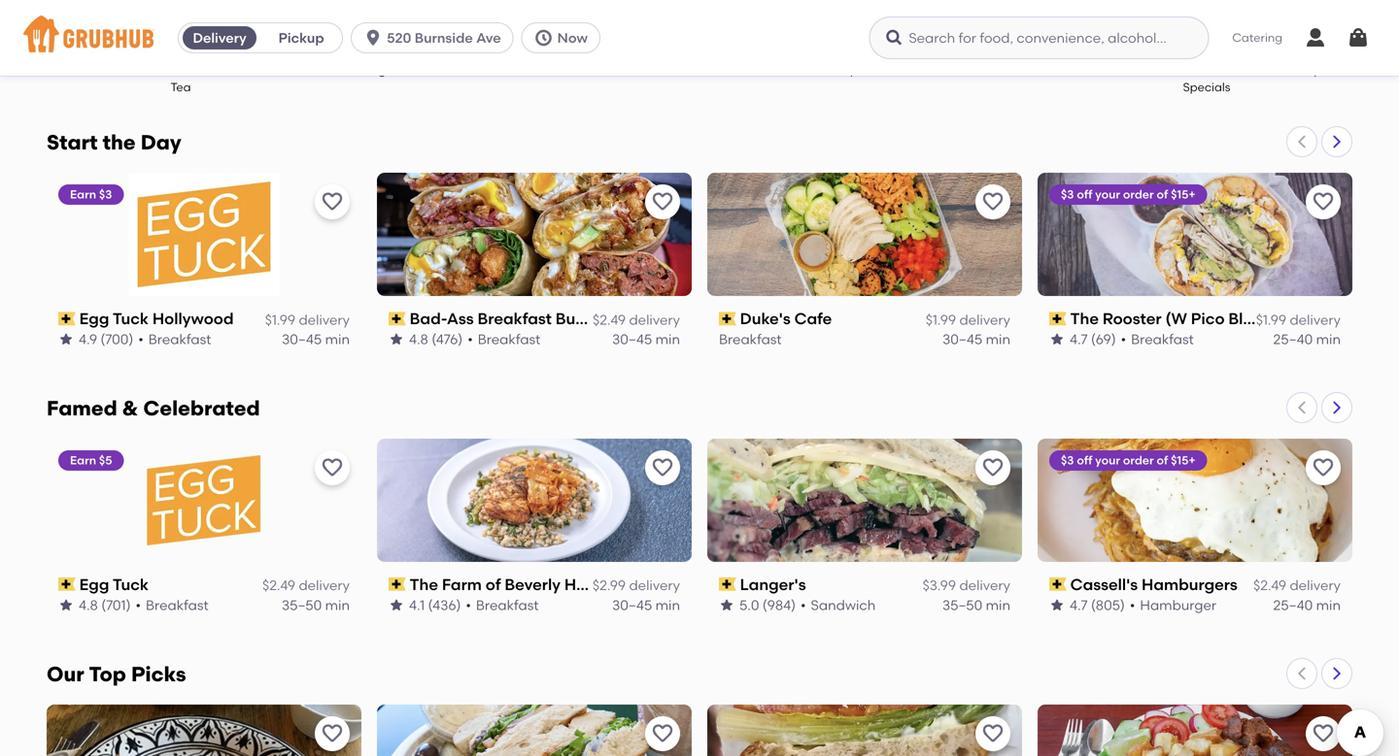 Task type: vqa. For each thing, say whether or not it's contained in the screenshot.
ratings related to (E
no



Task type: describe. For each thing, give the bounding box(es) containing it.
rooster
[[1103, 309, 1162, 328]]

delivery button
[[179, 22, 260, 53]]

• for langer's
[[801, 598, 806, 614]]

• for egg tuck hollywood
[[138, 331, 144, 348]]

ass
[[447, 309, 474, 328]]

our
[[47, 662, 84, 687]]

start the day
[[47, 130, 181, 155]]

main navigation navigation
[[0, 0, 1399, 76]]

30–45 for egg tuck hollywood
[[282, 331, 322, 348]]

the bagel broker logo image
[[377, 705, 692, 757]]

off for famed & celebrated
[[1077, 454, 1092, 468]]

famed
[[47, 396, 117, 421]]

min for cassell's hamburgers
[[1316, 598, 1341, 614]]

lunch specials image
[[1173, 8, 1241, 51]]

breakfast image
[[53, 8, 121, 51]]

the farm of beverly hills logo image
[[377, 439, 692, 562]]

your for famed & celebrated
[[1095, 454, 1120, 468]]

famed & celebrated
[[47, 396, 260, 421]]

min for langer's
[[986, 598, 1010, 614]]

delivery for egg tuck
[[299, 578, 350, 594]]

(w
[[1165, 309, 1187, 328]]

egg for start
[[79, 309, 109, 328]]

(700)
[[100, 331, 133, 348]]

duke's cafe logo image
[[707, 173, 1022, 296]]

picks
[[131, 662, 186, 687]]

520
[[387, 30, 411, 46]]

(436)
[[428, 598, 461, 614]]

• for cassell's hamburgers
[[1130, 598, 1135, 614]]

4.7 (69)
[[1070, 331, 1116, 348]]

$1.99 delivery for egg tuck hollywood
[[265, 312, 350, 328]]

4.8 for egg tuck
[[79, 598, 98, 614]]

caret right icon image for picks
[[1329, 666, 1345, 682]]

hollywood
[[152, 309, 234, 328]]

bakery
[[1281, 63, 1319, 77]]

american image
[[893, 8, 961, 51]]

$3.99
[[923, 578, 956, 594]]

delivery for the rooster (w pico blvd)
[[1290, 312, 1341, 328]]

$15+ for celebrated
[[1171, 454, 1196, 468]]

$2.49 for egg tuck
[[262, 578, 295, 594]]

4.9
[[79, 331, 97, 348]]

the rooster (w pico blvd)  logo image
[[1038, 173, 1352, 296]]

tea
[[170, 80, 191, 94]]

duke's cafe
[[740, 309, 832, 328]]

tacos
[[724, 63, 757, 77]]

paper or plastik cafe logo image
[[47, 705, 361, 757]]

(701)
[[101, 598, 131, 614]]

the rooster (w pico blvd)
[[1070, 309, 1268, 328]]

30–45 min for bad-ass breakfast burritos
[[612, 331, 680, 348]]

of for famed & celebrated
[[1157, 454, 1168, 468]]

start
[[47, 130, 98, 155]]

breakfast right ass
[[478, 309, 552, 328]]

1 horizontal spatial burritos
[[626, 63, 669, 77]]

star icon image for langer's
[[719, 598, 735, 614]]

1 horizontal spatial hamburgers
[[1142, 576, 1238, 595]]

$5
[[99, 454, 112, 468]]

cassell's hamburgers
[[1070, 576, 1238, 595]]

off for start the day
[[1077, 188, 1092, 202]]

mexican image
[[427, 8, 495, 51]]

dessert image
[[520, 8, 588, 51]]

$3 for day
[[1061, 188, 1074, 202]]

4.1 (436)
[[409, 598, 461, 614]]

breakfast down bad-ass breakfast burritos
[[478, 331, 541, 348]]

bad-ass breakfast burritos logo image
[[377, 173, 692, 296]]

breakfast down breakfast 'image'
[[61, 63, 114, 77]]

bad-
[[410, 309, 447, 328]]

35–50 min for egg tuck
[[282, 598, 350, 614]]

$3.99 delivery
[[923, 578, 1010, 594]]

$1.99 for the rooster (w pico blvd)
[[1256, 312, 1287, 328]]

1 horizontal spatial svg image
[[1304, 26, 1327, 50]]

coffee and tea image
[[147, 8, 215, 51]]

caret left icon image for start the day
[[1294, 134, 1310, 150]]

chinese image
[[1079, 8, 1147, 51]]

caret left icon image for famed & celebrated
[[1294, 400, 1310, 416]]

top
[[89, 662, 126, 687]]

Search for food, convenience, alcohol... search field
[[869, 17, 1209, 59]]

25–40 min for celebrated
[[1273, 598, 1341, 614]]

$1.99 for duke's cafe
[[926, 312, 956, 328]]

4.9 (700)
[[79, 331, 133, 348]]

healthy
[[812, 63, 856, 77]]

langer's logo image
[[707, 439, 1022, 562]]

min for egg tuck
[[325, 598, 350, 614]]

$3 off your order of $15+ for start the day
[[1061, 188, 1196, 202]]

• for bad-ass breakfast burritos
[[468, 331, 473, 348]]

30–45 for bad-ass breakfast burritos
[[612, 331, 652, 348]]

1 horizontal spatial svg image
[[884, 28, 904, 48]]

caret left icon image for our top picks
[[1294, 666, 1310, 682]]

earn for famed
[[70, 454, 96, 468]]

delivery for the farm of beverly hills
[[629, 578, 680, 594]]

4.1
[[409, 598, 425, 614]]

uncle paulie's deli logo image
[[707, 705, 1022, 757]]

dessert
[[533, 63, 575, 77]]

subscription pass image for the farm of beverly hills
[[389, 578, 406, 592]]

farm
[[442, 576, 482, 595]]

subscription pass image for famed & celebrated
[[58, 578, 75, 592]]

catering
[[1232, 30, 1283, 44]]

star icon image for cassell's hamburgers
[[1049, 598, 1065, 614]]

duke's
[[740, 309, 791, 328]]

min for egg tuck hollywood
[[325, 331, 350, 348]]

save this restaurant image for langer's logo
[[981, 457, 1005, 480]]

4.7 for start the day
[[1070, 331, 1088, 348]]

lunch
[[1189, 63, 1224, 77]]

fast
[[246, 63, 270, 77]]

25–40 for start the day
[[1273, 331, 1313, 348]]

520 burnside ave
[[387, 30, 501, 46]]

day
[[141, 130, 181, 155]]

star icon image for the farm of beverly hills
[[389, 598, 404, 614]]

beverly
[[505, 576, 561, 595]]

egg tuck
[[79, 576, 149, 595]]

subscription pass image for start the day
[[58, 312, 75, 326]]

save this restaurant image for the bagel broker logo
[[651, 723, 674, 746]]

sandwich
[[811, 598, 876, 614]]

min for duke's cafe
[[986, 331, 1010, 348]]

(984)
[[763, 598, 796, 614]]

cassell's hamburgers logo image
[[1038, 439, 1352, 562]]

egg tuck hollywood
[[79, 309, 234, 328]]

$2.99
[[593, 578, 626, 594]]

tuck for the
[[113, 309, 149, 328]]

delivery for bad-ass breakfast burritos
[[629, 312, 680, 328]]

delivery for langer's
[[959, 578, 1010, 594]]

min for the farm of beverly hills
[[655, 598, 680, 614]]

egg tuck hollywood logo image
[[129, 173, 279, 296]]

healthy image
[[800, 8, 868, 51]]

save this restaurant image for paper or plastik cafe logo
[[321, 723, 344, 746]]

35–50 for egg tuck
[[282, 598, 322, 614]]

breakfast down hollywood
[[148, 331, 211, 348]]

ave
[[476, 30, 501, 46]]

caret right icon image for celebrated
[[1329, 400, 1345, 416]]

$1.99 delivery for duke's cafe
[[926, 312, 1010, 328]]

and
[[190, 63, 212, 77]]

celebrated
[[143, 396, 260, 421]]

$1.99 for egg tuck hollywood
[[265, 312, 295, 328]]

pickup button
[[260, 22, 342, 53]]

(805)
[[1091, 598, 1125, 614]]

hamburger
[[1140, 598, 1216, 614]]

• sandwich
[[801, 598, 876, 614]]

fast food image
[[240, 8, 308, 51]]

specials
[[1183, 80, 1230, 94]]

egg for famed
[[79, 576, 109, 595]]

30–45 min for the farm of beverly hills
[[612, 598, 680, 614]]

save this restaurant image for the farm of beverly hills logo
[[651, 457, 674, 480]]

subscription pass image for cassell's hamburgers
[[1049, 578, 1067, 592]]

• for egg tuck
[[136, 598, 141, 614]]

our top picks
[[47, 662, 186, 687]]

american
[[899, 63, 955, 77]]

• for the farm of beverly hills
[[466, 598, 471, 614]]

pico
[[1191, 309, 1225, 328]]



Task type: locate. For each thing, give the bounding box(es) containing it.
30–45 min
[[282, 331, 350, 348], [612, 331, 680, 348], [943, 331, 1010, 348], [612, 598, 680, 614]]

• right (805)
[[1130, 598, 1135, 614]]

of for start the day
[[1157, 188, 1168, 202]]

0 horizontal spatial 35–50
[[282, 598, 322, 614]]

1 horizontal spatial 4.8
[[409, 331, 428, 348]]

0 vertical spatial hamburgers
[[332, 63, 403, 77]]

1 $1.99 delivery from the left
[[265, 312, 350, 328]]

1 vertical spatial egg
[[79, 576, 109, 595]]

1 vertical spatial burritos
[[556, 309, 615, 328]]

cafe
[[794, 309, 832, 328]]

catering button
[[1219, 16, 1296, 60]]

4.7 left (69)
[[1070, 331, 1088, 348]]

1 35–50 min from the left
[[282, 598, 350, 614]]

1 4.7 from the top
[[1070, 331, 1088, 348]]

• breakfast for egg tuck hollywood
[[138, 331, 211, 348]]

svg image
[[1347, 26, 1370, 50], [363, 28, 383, 48], [884, 28, 904, 48]]

1 25–40 min from the top
[[1273, 331, 1341, 348]]

30–45 min for duke's cafe
[[943, 331, 1010, 348]]

delivery
[[299, 312, 350, 328], [629, 312, 680, 328], [959, 312, 1010, 328], [1290, 312, 1341, 328], [299, 578, 350, 594], [629, 578, 680, 594], [959, 578, 1010, 594], [1290, 578, 1341, 594]]

0 vertical spatial $15+
[[1171, 188, 1196, 202]]

the
[[103, 130, 136, 155]]

2 $15+ from the top
[[1171, 454, 1196, 468]]

$1.99 delivery for the rooster (w pico blvd)
[[1256, 312, 1341, 328]]

1 vertical spatial hamburgers
[[1142, 576, 1238, 595]]

2 vertical spatial of
[[486, 576, 501, 595]]

1 vertical spatial caret left icon image
[[1294, 400, 1310, 416]]

0 horizontal spatial $1.99 delivery
[[265, 312, 350, 328]]

0 vertical spatial off
[[1077, 188, 1092, 202]]

0 horizontal spatial svg image
[[534, 28, 553, 48]]

star icon image left 5.0
[[719, 598, 735, 614]]

• right the (700)
[[138, 331, 144, 348]]

2 $1.99 from the left
[[926, 312, 956, 328]]

$1.99 delivery
[[265, 312, 350, 328], [926, 312, 1010, 328], [1256, 312, 1341, 328]]

520 burnside ave button
[[351, 22, 521, 53]]

2 $1.99 delivery from the left
[[926, 312, 1010, 328]]

the
[[1070, 309, 1099, 328], [410, 576, 438, 595]]

$2.49
[[593, 312, 626, 328], [262, 578, 295, 594], [1253, 578, 1287, 594]]

1 horizontal spatial 35–50
[[942, 598, 983, 614]]

4.8
[[409, 331, 428, 348], [79, 598, 98, 614]]

hamburgers down "hamburgers" image
[[332, 63, 403, 77]]

2 horizontal spatial svg image
[[1347, 26, 1370, 50]]

$1.99
[[265, 312, 295, 328], [926, 312, 956, 328], [1256, 312, 1287, 328]]

• breakfast down the rooster (w pico blvd) at the top right of the page
[[1121, 331, 1194, 348]]

svg image inside 520 burnside ave button
[[363, 28, 383, 48]]

$2.49 delivery for cassell's hamburgers
[[1253, 578, 1341, 594]]

earn $5
[[70, 454, 112, 468]]

breakfast down duke's
[[719, 331, 782, 348]]

coffee and tea
[[149, 63, 212, 94]]

• hamburger
[[1130, 598, 1216, 614]]

asian
[[1004, 63, 1036, 77]]

• breakfast for egg tuck
[[136, 598, 209, 614]]

svg image left '520'
[[363, 28, 383, 48]]

svg image up american
[[884, 28, 904, 48]]

2 4.7 from the top
[[1070, 598, 1088, 614]]

breakfast down the rooster (w pico blvd) at the top right of the page
[[1131, 331, 1194, 348]]

blvd)
[[1229, 309, 1268, 328]]

svg image
[[1304, 26, 1327, 50], [534, 28, 553, 48]]

1 $3 off your order of $15+ from the top
[[1061, 188, 1196, 202]]

30–45 min for egg tuck hollywood
[[282, 331, 350, 348]]

$3 off your order of $15+ for famed & celebrated
[[1061, 454, 1196, 468]]

5.0
[[739, 598, 759, 614]]

1 caret left icon image from the top
[[1294, 134, 1310, 150]]

save this restaurant image for pupusa factory by la usuluteca logo
[[1312, 723, 1335, 746]]

1 vertical spatial of
[[1157, 454, 1168, 468]]

2 horizontal spatial $1.99 delivery
[[1256, 312, 1341, 328]]

25–40 for famed & celebrated
[[1273, 598, 1313, 614]]

0 vertical spatial 25–40
[[1273, 331, 1313, 348]]

tuck up (701)
[[113, 576, 149, 595]]

2 25–40 min from the top
[[1273, 598, 1341, 614]]

2 $3 off your order of $15+ from the top
[[1061, 454, 1196, 468]]

caret right icon image for day
[[1329, 134, 1345, 150]]

1 vertical spatial $3 off your order of $15+
[[1061, 454, 1196, 468]]

35–50 for langer's
[[942, 598, 983, 614]]

1 horizontal spatial $2.49
[[593, 312, 626, 328]]

subscription pass image
[[389, 312, 406, 326], [719, 312, 736, 326], [389, 578, 406, 592], [719, 578, 736, 592], [1049, 578, 1067, 592]]

earn for start
[[70, 188, 96, 202]]

langer's
[[740, 576, 806, 595]]

svg image up bakery
[[1304, 26, 1327, 50]]

star icon image
[[58, 332, 74, 348], [389, 332, 404, 348], [1049, 332, 1065, 348], [58, 598, 74, 614], [389, 598, 404, 614], [719, 598, 735, 614], [1049, 598, 1065, 614]]

1 $1.99 from the left
[[265, 312, 295, 328]]

2 your from the top
[[1095, 454, 1120, 468]]

4.7 for famed & celebrated
[[1070, 598, 1088, 614]]

caret left icon image
[[1294, 134, 1310, 150], [1294, 400, 1310, 416], [1294, 666, 1310, 682]]

the farm of beverly hills
[[410, 576, 596, 595]]

the up the 4.1
[[410, 576, 438, 595]]

4.8 (476)
[[409, 331, 463, 348]]

mexican
[[437, 63, 484, 77]]

delivery for duke's cafe
[[959, 312, 1010, 328]]

0 horizontal spatial 35–50 min
[[282, 598, 350, 614]]

2 horizontal spatial $2.49 delivery
[[1253, 578, 1341, 594]]

1 order from the top
[[1123, 188, 1154, 202]]

food
[[273, 63, 302, 77]]

your for start the day
[[1095, 188, 1120, 202]]

svg image left now
[[534, 28, 553, 48]]

subscription pass image left "bad-" at the top left
[[389, 312, 406, 326]]

$2.49 delivery
[[593, 312, 680, 328], [262, 578, 350, 594], [1253, 578, 1341, 594]]

star icon image left 4.8 (701) on the left bottom of the page
[[58, 598, 74, 614]]

• breakfast down the farm of beverly hills
[[466, 598, 539, 614]]

0 horizontal spatial hamburgers
[[332, 63, 403, 77]]

3 caret left icon image from the top
[[1294, 666, 1310, 682]]

0 horizontal spatial svg image
[[363, 28, 383, 48]]

3 $1.99 delivery from the left
[[1256, 312, 1341, 328]]

0 horizontal spatial $2.49
[[262, 578, 295, 594]]

• right (701)
[[136, 598, 141, 614]]

2 35–50 min from the left
[[942, 598, 1010, 614]]

star icon image left '4.7 (69)'
[[1049, 332, 1065, 348]]

• right (984)
[[801, 598, 806, 614]]

1 $15+ from the top
[[1171, 188, 1196, 202]]

breakfast
[[61, 63, 114, 77], [478, 309, 552, 328], [148, 331, 211, 348], [478, 331, 541, 348], [719, 331, 782, 348], [1131, 331, 1194, 348], [146, 598, 209, 614], [476, 598, 539, 614]]

asian image
[[986, 8, 1054, 51]]

subscription pass image for langer's
[[719, 578, 736, 592]]

2 tuck from the top
[[113, 576, 149, 595]]

save this restaurant image for bad-ass breakfast burritos logo
[[651, 190, 674, 214]]

subscription pass image left egg tuck hollywood
[[58, 312, 75, 326]]

the for the farm of beverly hills
[[410, 576, 438, 595]]

1 earn from the top
[[70, 188, 96, 202]]

0 horizontal spatial burritos
[[556, 309, 615, 328]]

earn left $5
[[70, 454, 96, 468]]

35–50 min for langer's
[[942, 598, 1010, 614]]

tuck
[[113, 309, 149, 328], [113, 576, 149, 595]]

tuck for &
[[113, 576, 149, 595]]

earn down 'start'
[[70, 188, 96, 202]]

1 vertical spatial your
[[1095, 454, 1120, 468]]

save this restaurant image
[[321, 190, 344, 214], [981, 190, 1005, 214], [1312, 190, 1335, 214], [981, 457, 1005, 480], [321, 723, 344, 746]]

1 off from the top
[[1077, 188, 1092, 202]]

30–45 for the farm of beverly hills
[[612, 598, 652, 614]]

$15+
[[1171, 188, 1196, 202], [1171, 454, 1196, 468]]

1 vertical spatial earn
[[70, 454, 96, 468]]

hamburgers image
[[333, 8, 401, 51]]

star icon image for bad-ass breakfast burritos
[[389, 332, 404, 348]]

now button
[[521, 22, 608, 53]]

min
[[325, 331, 350, 348], [655, 331, 680, 348], [986, 331, 1010, 348], [1316, 331, 1341, 348], [325, 598, 350, 614], [655, 598, 680, 614], [986, 598, 1010, 614], [1316, 598, 1341, 614]]

4.8 (701)
[[79, 598, 131, 614]]

0 vertical spatial 4.8
[[409, 331, 428, 348]]

egg up "4.9" on the left top of page
[[79, 309, 109, 328]]

star icon image for egg tuck
[[58, 598, 74, 614]]

1 vertical spatial 25–40 min
[[1273, 598, 1341, 614]]

0 vertical spatial $3 off your order of $15+
[[1061, 188, 1196, 202]]

2 earn from the top
[[70, 454, 96, 468]]

1 vertical spatial 25–40
[[1273, 598, 1313, 614]]

0 horizontal spatial $2.49 delivery
[[262, 578, 350, 594]]

4.8 for bad-ass breakfast burritos
[[409, 331, 428, 348]]

4.8 down "bad-" at the top left
[[409, 331, 428, 348]]

subscription pass image for duke's cafe
[[719, 312, 736, 326]]

2 horizontal spatial $1.99
[[1256, 312, 1287, 328]]

hamburgers up hamburger
[[1142, 576, 1238, 595]]

svg image right bakery image
[[1347, 26, 1370, 50]]

• breakfast down bad-ass breakfast burritos
[[468, 331, 541, 348]]

tuck up the (700)
[[113, 309, 149, 328]]

0 horizontal spatial the
[[410, 576, 438, 595]]

min for bad-ass breakfast burritos
[[655, 331, 680, 348]]

pupusa factory by la usuluteca logo image
[[1038, 705, 1352, 757]]

star icon image for the rooster (w pico blvd)
[[1049, 332, 1065, 348]]

order for start the day
[[1123, 188, 1154, 202]]

• down farm
[[466, 598, 471, 614]]

bakery image
[[1266, 8, 1334, 51]]

the for the rooster (w pico blvd)
[[1070, 309, 1099, 328]]

0 vertical spatial tuck
[[113, 309, 149, 328]]

egg
[[79, 309, 109, 328], [79, 576, 109, 595]]

0 vertical spatial the
[[1070, 309, 1099, 328]]

cassell's
[[1070, 576, 1138, 595]]

lunch specials
[[1183, 63, 1230, 94]]

delivery
[[193, 30, 247, 46]]

the up '4.7 (69)'
[[1070, 309, 1099, 328]]

$15+ for day
[[1171, 188, 1196, 202]]

• down ass
[[468, 331, 473, 348]]

2 vertical spatial caret left icon image
[[1294, 666, 1310, 682]]

• breakfast right (701)
[[136, 598, 209, 614]]

0 vertical spatial caret left icon image
[[1294, 134, 1310, 150]]

$3 off your order of $15+
[[1061, 188, 1196, 202], [1061, 454, 1196, 468]]

0 vertical spatial 4.7
[[1070, 331, 1088, 348]]

1 horizontal spatial $1.99 delivery
[[926, 312, 1010, 328]]

fast food
[[246, 63, 302, 77]]

$2.49 delivery for bad-ass breakfast burritos
[[593, 312, 680, 328]]

30–45 for duke's cafe
[[943, 331, 983, 348]]

1 vertical spatial 4.8
[[79, 598, 98, 614]]

&
[[122, 396, 138, 421]]

now
[[557, 30, 588, 46]]

subscription pass image for bad-ass breakfast burritos
[[389, 312, 406, 326]]

0 horizontal spatial $1.99
[[265, 312, 295, 328]]

subscription pass image left rooster
[[1049, 312, 1067, 326]]

• breakfast for the farm of beverly hills
[[466, 598, 539, 614]]

0 vertical spatial of
[[1157, 188, 1168, 202]]

$2.99 delivery
[[593, 578, 680, 594]]

hills
[[564, 576, 596, 595]]

breakfast down the farm of beverly hills
[[476, 598, 539, 614]]

2 35–50 from the left
[[942, 598, 983, 614]]

2 horizontal spatial $2.49
[[1253, 578, 1287, 594]]

1 vertical spatial order
[[1123, 454, 1154, 468]]

4.7 left (805)
[[1070, 598, 1088, 614]]

delivery for cassell's hamburgers
[[1290, 578, 1341, 594]]

coffee
[[149, 63, 187, 77]]

chinese
[[1091, 63, 1136, 77]]

0 vertical spatial burritos
[[626, 63, 669, 77]]

subscription pass image left duke's
[[719, 312, 736, 326]]

subscription pass image left cassell's
[[1049, 578, 1067, 592]]

35–50
[[282, 598, 322, 614], [942, 598, 983, 614]]

2 egg from the top
[[79, 576, 109, 595]]

order for famed & celebrated
[[1123, 454, 1154, 468]]

35–50 min
[[282, 598, 350, 614], [942, 598, 1010, 614]]

pickup
[[278, 30, 324, 46]]

delivery for egg tuck hollywood
[[299, 312, 350, 328]]

bad-ass breakfast burritos
[[410, 309, 615, 328]]

subscription pass image left egg tuck
[[58, 578, 75, 592]]

$2.49 for cassell's hamburgers
[[1253, 578, 1287, 594]]

1 horizontal spatial $2.49 delivery
[[593, 312, 680, 328]]

star icon image left "4.9" on the left top of page
[[58, 332, 74, 348]]

1 horizontal spatial 35–50 min
[[942, 598, 1010, 614]]

1 horizontal spatial the
[[1070, 309, 1099, 328]]

1 horizontal spatial $1.99
[[926, 312, 956, 328]]

0 vertical spatial your
[[1095, 188, 1120, 202]]

0 vertical spatial order
[[1123, 188, 1154, 202]]

svg image inside now button
[[534, 28, 553, 48]]

(476)
[[432, 331, 463, 348]]

1 egg from the top
[[79, 309, 109, 328]]

star icon image for egg tuck hollywood
[[58, 332, 74, 348]]

2 25–40 from the top
[[1273, 598, 1313, 614]]

(69)
[[1091, 331, 1116, 348]]

earn $3
[[70, 188, 112, 202]]

save this restaurant image for uncle paulie's deli logo
[[981, 723, 1005, 746]]

1 your from the top
[[1095, 188, 1120, 202]]

1 tuck from the top
[[113, 309, 149, 328]]

30–45
[[282, 331, 322, 348], [612, 331, 652, 348], [943, 331, 983, 348], [612, 598, 652, 614]]

• for the rooster (w pico blvd)
[[1121, 331, 1126, 348]]

1 35–50 from the left
[[282, 598, 322, 614]]

star icon image left the 4.1
[[389, 598, 404, 614]]

$3 for celebrated
[[1061, 454, 1074, 468]]

0 vertical spatial 25–40 min
[[1273, 331, 1341, 348]]

2 off from the top
[[1077, 454, 1092, 468]]

star icon image left 4.8 (476)
[[389, 332, 404, 348]]

subscription pass image left farm
[[389, 578, 406, 592]]

• right (69)
[[1121, 331, 1126, 348]]

1 25–40 from the top
[[1273, 331, 1313, 348]]

0 vertical spatial egg
[[79, 309, 109, 328]]

1 vertical spatial tuck
[[113, 576, 149, 595]]

• breakfast for the rooster (w pico blvd)
[[1121, 331, 1194, 348]]

subscription pass image left langer's
[[719, 578, 736, 592]]

star icon image left 4.7 (805) at the right of page
[[1049, 598, 1065, 614]]

• breakfast down egg tuck hollywood
[[138, 331, 211, 348]]

2 order from the top
[[1123, 454, 1154, 468]]

25–40 min for day
[[1273, 331, 1341, 348]]

• breakfast for bad-ass breakfast burritos
[[468, 331, 541, 348]]

0 vertical spatial earn
[[70, 188, 96, 202]]

4.8 left (701)
[[79, 598, 98, 614]]

• breakfast
[[138, 331, 211, 348], [468, 331, 541, 348], [1121, 331, 1194, 348], [136, 598, 209, 614], [466, 598, 539, 614]]

25–40 min
[[1273, 331, 1341, 348], [1273, 598, 1341, 614]]

your
[[1095, 188, 1120, 202], [1095, 454, 1120, 468]]

4.7
[[1070, 331, 1088, 348], [1070, 598, 1088, 614]]

burnside
[[415, 30, 473, 46]]

caret right icon image
[[1344, 44, 1359, 59], [1329, 134, 1345, 150], [1329, 400, 1345, 416], [1329, 666, 1345, 682]]

5.0 (984)
[[739, 598, 796, 614]]

3 $1.99 from the left
[[1256, 312, 1287, 328]]

$2.49 delivery for egg tuck
[[262, 578, 350, 594]]

breakfast right (701)
[[146, 598, 209, 614]]

1 vertical spatial 4.7
[[1070, 598, 1088, 614]]

$2.49 for bad-ass breakfast burritos
[[593, 312, 626, 328]]

4.7 (805)
[[1070, 598, 1125, 614]]

1 vertical spatial off
[[1077, 454, 1092, 468]]

save this restaurant image for duke's cafe logo at the top right of the page
[[981, 190, 1005, 214]]

2 caret left icon image from the top
[[1294, 400, 1310, 416]]

subscription pass image
[[58, 312, 75, 326], [1049, 312, 1067, 326], [58, 578, 75, 592]]

1 vertical spatial the
[[410, 576, 438, 595]]

min for the rooster (w pico blvd)
[[1316, 331, 1341, 348]]

egg tuck logo image
[[142, 439, 266, 562]]

save this restaurant image
[[651, 190, 674, 214], [321, 457, 344, 480], [651, 457, 674, 480], [1312, 457, 1335, 480], [651, 723, 674, 746], [981, 723, 1005, 746], [1312, 723, 1335, 746]]

off
[[1077, 188, 1092, 202], [1077, 454, 1092, 468]]

1 vertical spatial $15+
[[1171, 454, 1196, 468]]

0 horizontal spatial 4.8
[[79, 598, 98, 614]]

egg up 4.8 (701) on the left bottom of the page
[[79, 576, 109, 595]]



